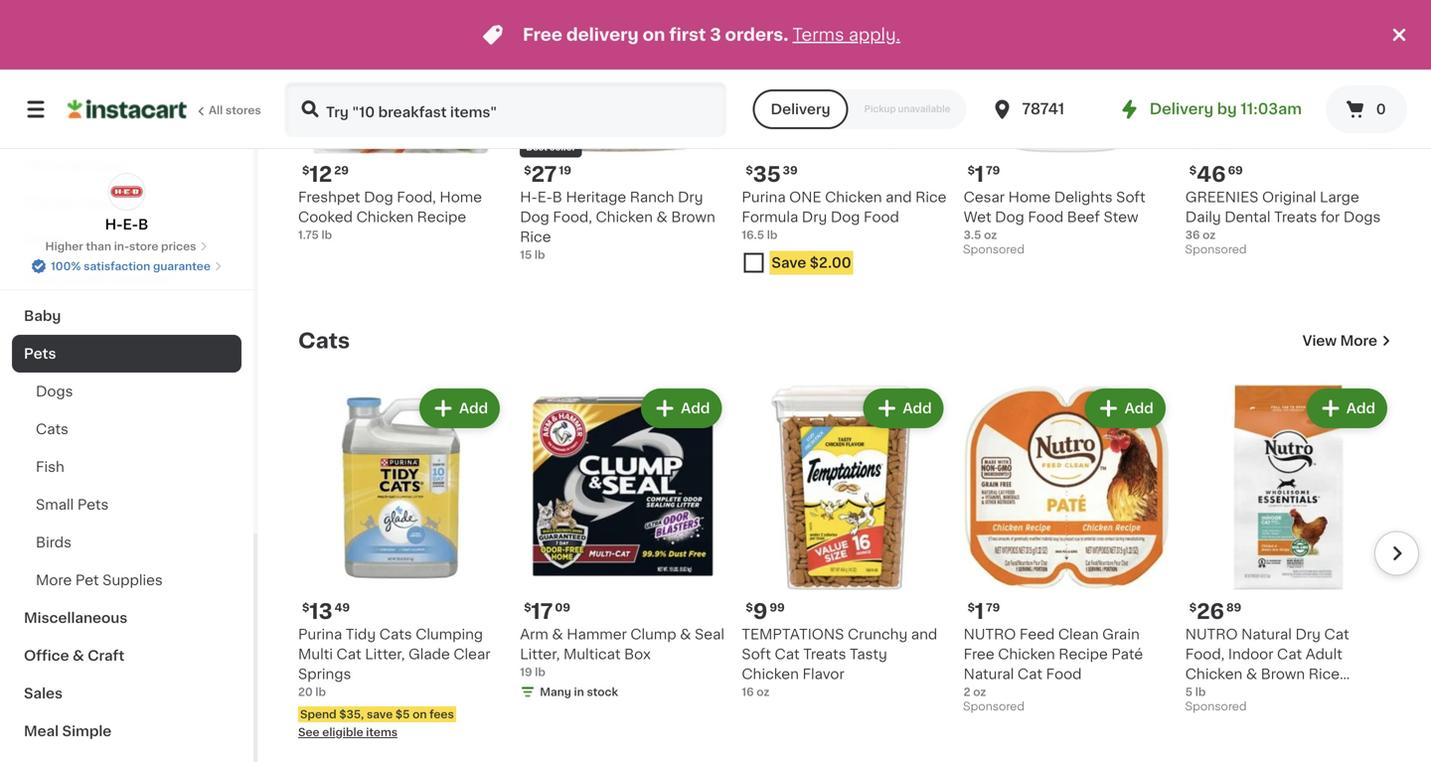 Task type: locate. For each thing, give the bounding box(es) containing it.
one
[[789, 190, 821, 204]]

oz inside temptations crunchy and soft cat treats tasty chicken flavor 16 oz
[[757, 687, 770, 698]]

birds link
[[12, 524, 242, 562]]

item carousel region containing 12
[[298, 0, 1419, 297]]

chicken inside nutro natural dry cat food, indoor cat adult chicken & brown rice recipe
[[1186, 667, 1243, 681]]

0 horizontal spatial dry
[[678, 190, 703, 204]]

0 vertical spatial food,
[[397, 190, 436, 204]]

5 add button from the left
[[1309, 391, 1386, 427]]

box
[[624, 647, 651, 661]]

1 add button from the left
[[421, 391, 498, 427]]

free
[[523, 26, 562, 43], [964, 647, 995, 661]]

19 right 27
[[559, 165, 571, 176]]

sponsored badge image down 3.5
[[964, 244, 1024, 256]]

brown down indoor
[[1261, 667, 1305, 681]]

save
[[367, 709, 393, 720]]

item carousel region containing 13
[[298, 377, 1419, 750]]

rice inside purina one chicken and rice formula dry dog food 16.5 lb
[[916, 190, 947, 204]]

delights
[[1054, 190, 1113, 204]]

1 horizontal spatial b
[[552, 190, 562, 204]]

formula
[[742, 210, 798, 224]]

1 vertical spatial recipe
[[1059, 647, 1108, 661]]

delivery inside 'link'
[[1150, 102, 1214, 116]]

0 horizontal spatial nutro
[[964, 628, 1016, 641]]

chicken up 5 lb
[[1186, 667, 1243, 681]]

soft inside temptations crunchy and soft cat treats tasty chicken flavor 16 oz
[[742, 647, 771, 661]]

$ inside $ 26 89
[[1190, 602, 1197, 613]]

purina inside purina tidy cats clumping multi cat litter, glade clear springs 20 lb
[[298, 628, 342, 641]]

supplies up h-e-b
[[83, 196, 145, 210]]

oz right 2
[[973, 687, 986, 698]]

1 horizontal spatial recipe
[[1059, 647, 1108, 661]]

higher than in-store prices link
[[45, 239, 208, 254]]

0 horizontal spatial 19
[[520, 667, 532, 678]]

0 horizontal spatial e-
[[123, 218, 138, 232]]

h- for h-e-b
[[105, 218, 123, 232]]

e-
[[537, 190, 552, 204], [123, 218, 138, 232]]

$ for nutro natural dry cat food, indoor cat adult chicken & brown rice recipe
[[1190, 602, 1197, 613]]

b
[[552, 190, 562, 204], [138, 218, 148, 232]]

$ inside $ 12 29
[[302, 165, 309, 176]]

0 vertical spatial $ 1 79
[[968, 164, 1000, 185]]

36
[[1186, 230, 1200, 240]]

1 vertical spatial pets
[[77, 498, 109, 512]]

0 vertical spatial 19
[[559, 165, 571, 176]]

2 nutro from the left
[[1186, 628, 1238, 641]]

lb
[[322, 229, 332, 240], [767, 229, 778, 240], [535, 249, 545, 260], [535, 667, 545, 678], [315, 687, 326, 698], [1195, 687, 1206, 698]]

chicken up "16"
[[742, 667, 799, 681]]

$ left 89
[[1190, 602, 1197, 613]]

$ up 2
[[968, 602, 975, 613]]

treats for 46
[[1274, 210, 1317, 224]]

2 horizontal spatial food,
[[1186, 647, 1225, 661]]

$ 9 99
[[746, 601, 785, 622]]

treats inside temptations crunchy and soft cat treats tasty chicken flavor 16 oz
[[803, 647, 846, 661]]

19 down arm
[[520, 667, 532, 678]]

1 horizontal spatial pets
[[77, 498, 109, 512]]

dog right the freshpet
[[364, 190, 393, 204]]

free up 2
[[964, 647, 995, 661]]

0 horizontal spatial free
[[523, 26, 562, 43]]

best
[[526, 143, 548, 152]]

0 horizontal spatial brown
[[671, 210, 715, 224]]

$ 27 19
[[524, 164, 571, 185]]

rice up 15
[[520, 230, 551, 244]]

4 add from the left
[[1125, 402, 1154, 416]]

1 nutro from the left
[[964, 628, 1016, 641]]

1 vertical spatial cats
[[36, 422, 68, 436]]

$5
[[395, 709, 410, 720]]

spend
[[300, 709, 337, 720]]

save $2.00 button
[[742, 247, 948, 283]]

on
[[643, 26, 665, 43], [413, 709, 427, 720]]

$ left 39
[[746, 165, 753, 176]]

item carousel region
[[298, 0, 1419, 297], [298, 377, 1419, 750]]

0 vertical spatial treats
[[1274, 210, 1317, 224]]

0 horizontal spatial recipe
[[417, 210, 466, 224]]

1 vertical spatial e-
[[123, 218, 138, 232]]

1 litter, from the left
[[365, 647, 405, 661]]

nutro inside nutro natural dry cat food, indoor cat adult chicken & brown rice recipe
[[1186, 628, 1238, 641]]

h- inside 'link'
[[105, 218, 123, 232]]

food up save $2.00 button
[[864, 210, 899, 224]]

1 horizontal spatial more
[[1340, 334, 1378, 348]]

on right $5 at the bottom of the page
[[413, 709, 427, 720]]

1 vertical spatial dogs
[[36, 385, 73, 399]]

rice down adult
[[1309, 667, 1340, 681]]

freshpet dog food, home cooked chicken recipe 1.75 lb
[[298, 190, 482, 240]]

5 lb
[[1186, 687, 1206, 698]]

supplies
[[83, 196, 145, 210], [112, 271, 174, 285], [103, 573, 163, 587]]

2 vertical spatial rice
[[1309, 667, 1340, 681]]

rice left cesar
[[916, 190, 947, 204]]

lb down the cooked
[[322, 229, 332, 240]]

food, up 5 lb
[[1186, 647, 1225, 661]]

delivery left by
[[1150, 102, 1214, 116]]

e- down 27
[[537, 190, 552, 204]]

1 up nutro feed clean grain free chicken recipe paté natural cat food 2 oz
[[975, 601, 984, 622]]

lb right 20
[[315, 687, 326, 698]]

$ for purina tidy cats clumping multi cat litter, glade clear springs
[[302, 602, 309, 613]]

chicken down ranch
[[596, 210, 653, 224]]

0 vertical spatial 79
[[986, 165, 1000, 176]]

stores
[[226, 105, 261, 116]]

2 horizontal spatial recipe
[[1186, 687, 1235, 701]]

dog up save $2.00 button
[[831, 210, 860, 224]]

items
[[366, 727, 398, 738]]

h- inside h-e-b heritage ranch dry dog food, chicken & brown rice 15 lb
[[520, 190, 537, 204]]

rice inside h-e-b heritage ranch dry dog food, chicken & brown rice 15 lb
[[520, 230, 551, 244]]

0 vertical spatial brown
[[671, 210, 715, 224]]

greenies
[[1186, 190, 1259, 204]]

clumping
[[416, 628, 483, 641]]

e- up 'higher than in-store prices' link
[[123, 218, 138, 232]]

product group
[[742, 0, 948, 283], [964, 0, 1170, 261], [1186, 0, 1392, 261], [298, 385, 504, 740], [520, 385, 726, 704], [742, 385, 948, 700], [964, 385, 1170, 718], [1186, 385, 1392, 718]]

personal
[[24, 158, 87, 172]]

1 horizontal spatial free
[[964, 647, 995, 661]]

eligible
[[322, 727, 363, 738]]

1 horizontal spatial h-
[[520, 190, 537, 204]]

oz right 3.5
[[984, 230, 997, 240]]

chicken down feed
[[998, 647, 1055, 661]]

dog up 15
[[520, 210, 549, 224]]

0 vertical spatial item carousel region
[[298, 0, 1419, 297]]

0 vertical spatial cats link
[[298, 329, 350, 353]]

nutro for food,
[[1186, 628, 1238, 641]]

1 for 35
[[975, 164, 984, 185]]

miscellaneous link
[[12, 599, 242, 637]]

0 horizontal spatial cats
[[36, 422, 68, 436]]

79 up nutro feed clean grain free chicken recipe paté natural cat food 2 oz
[[986, 602, 1000, 613]]

soft
[[1116, 190, 1146, 204], [742, 647, 771, 661]]

dry up adult
[[1296, 628, 1321, 641]]

$ for arm & hammer clump & seal litter, multicat  box
[[524, 602, 531, 613]]

e- inside h-e-b heritage ranch dry dog food, chicken & brown rice 15 lb
[[537, 190, 552, 204]]

dry inside purina one chicken and rice formula dry dog food 16.5 lb
[[802, 210, 827, 224]]

1 horizontal spatial brown
[[1261, 667, 1305, 681]]

more left pet
[[36, 573, 72, 587]]

cat down tidy
[[336, 647, 361, 661]]

1 vertical spatial free
[[964, 647, 995, 661]]

1 vertical spatial 79
[[986, 602, 1000, 613]]

product group containing 13
[[298, 385, 504, 740]]

1 add from the left
[[459, 402, 488, 416]]

$ 1 79 up 2
[[968, 601, 1000, 622]]

1 vertical spatial more
[[36, 573, 72, 587]]

79 up cesar
[[986, 165, 1000, 176]]

litter, down tidy
[[365, 647, 405, 661]]

food left beef
[[1028, 210, 1064, 224]]

1 vertical spatial natural
[[964, 667, 1014, 681]]

0 vertical spatial b
[[552, 190, 562, 204]]

litter, for &
[[520, 647, 560, 661]]

purina inside purina one chicken and rice formula dry dog food 16.5 lb
[[742, 190, 786, 204]]

litter, for tidy
[[365, 647, 405, 661]]

b inside 'link'
[[138, 218, 148, 232]]

food inside nutro feed clean grain free chicken recipe paté natural cat food 2 oz
[[1046, 667, 1082, 681]]

dry right ranch
[[678, 190, 703, 204]]

& left gift
[[66, 271, 78, 285]]

free inside limited time offer region
[[523, 26, 562, 43]]

$ up the freshpet
[[302, 165, 309, 176]]

0 vertical spatial purina
[[742, 190, 786, 204]]

$ 35 39
[[746, 164, 798, 185]]

0 horizontal spatial natural
[[964, 667, 1014, 681]]

0 horizontal spatial litter,
[[365, 647, 405, 661]]

cat down feed
[[1018, 667, 1043, 681]]

1 vertical spatial 19
[[520, 667, 532, 678]]

chicken right the one at the top of page
[[825, 190, 882, 204]]

nutro down "26"
[[1186, 628, 1238, 641]]

on inside the spend $35, save $5 on fees see eligible items
[[413, 709, 427, 720]]

recipe inside nutro feed clean grain free chicken recipe paté natural cat food 2 oz
[[1059, 647, 1108, 661]]

tasty
[[850, 647, 887, 661]]

2 1 from the top
[[975, 601, 984, 622]]

0 vertical spatial soft
[[1116, 190, 1146, 204]]

h-e-b
[[105, 218, 148, 232]]

b down $ 27 19
[[552, 190, 562, 204]]

35
[[753, 164, 781, 185]]

2 79 from the top
[[986, 602, 1000, 613]]

supplies down store
[[112, 271, 174, 285]]

food inside purina one chicken and rice formula dry dog food 16.5 lb
[[864, 210, 899, 224]]

product group containing 9
[[742, 385, 948, 700]]

0 vertical spatial more
[[1340, 334, 1378, 348]]

$ 1 79 for 9
[[968, 601, 1000, 622]]

0 horizontal spatial dogs
[[36, 385, 73, 399]]

recipe for 12
[[417, 210, 466, 224]]

1 horizontal spatial cats link
[[298, 329, 350, 353]]

1 1 from the top
[[975, 164, 984, 185]]

None search field
[[284, 82, 727, 137]]

free delivery on first 3 orders. terms apply.
[[523, 26, 901, 43]]

food down clean
[[1046, 667, 1082, 681]]

1 horizontal spatial treats
[[1274, 210, 1317, 224]]

h- down 27
[[520, 190, 537, 204]]

$ inside '$ 35 39'
[[746, 165, 753, 176]]

oz right "16"
[[757, 687, 770, 698]]

$ 12 29
[[302, 164, 349, 185]]

free left delivery
[[523, 26, 562, 43]]

1 horizontal spatial dogs
[[1344, 210, 1381, 224]]

$ 1 79 for 35
[[968, 164, 1000, 185]]

store
[[129, 241, 158, 252]]

2 vertical spatial food,
[[1186, 647, 1225, 661]]

and left cesar
[[886, 190, 912, 204]]

$ left 49
[[302, 602, 309, 613]]

soft up stew
[[1116, 190, 1146, 204]]

h-e-b heritage ranch dry dog food, chicken & brown rice 15 lb
[[520, 190, 715, 260]]

instacart logo image
[[68, 97, 187, 121]]

$ inside $ 9 99
[[746, 602, 753, 613]]

$35,
[[339, 709, 364, 720]]

$ left 99
[[746, 602, 753, 613]]

purina
[[742, 190, 786, 204], [298, 628, 342, 641]]

$
[[302, 165, 309, 176], [746, 165, 753, 176], [524, 165, 531, 176], [968, 165, 975, 176], [1190, 165, 1197, 176], [302, 602, 309, 613], [746, 602, 753, 613], [524, 602, 531, 613], [968, 602, 975, 613], [1190, 602, 1197, 613]]

2 litter, from the left
[[520, 647, 560, 661]]

natural inside nutro feed clean grain free chicken recipe paté natural cat food 2 oz
[[964, 667, 1014, 681]]

brown for indoor
[[1261, 667, 1305, 681]]

dogs
[[1344, 210, 1381, 224], [36, 385, 73, 399]]

on inside limited time offer region
[[643, 26, 665, 43]]

e- inside 'link'
[[123, 218, 138, 232]]

lb right 15
[[535, 249, 545, 260]]

0 vertical spatial 1
[[975, 164, 984, 185]]

1 vertical spatial cats link
[[12, 410, 242, 448]]

litter, down arm
[[520, 647, 560, 661]]

purina up formula
[[742, 190, 786, 204]]

5 add from the left
[[1347, 402, 1376, 416]]

1 vertical spatial $ 1 79
[[968, 601, 1000, 622]]

product group containing 17
[[520, 385, 726, 704]]

on left first
[[643, 26, 665, 43]]

2
[[964, 687, 971, 698]]

recipe for 1
[[1059, 647, 1108, 661]]

orders.
[[725, 26, 789, 43]]

0 vertical spatial free
[[523, 26, 562, 43]]

1 vertical spatial and
[[911, 628, 937, 641]]

69
[[1228, 165, 1243, 176]]

lb inside purina one chicken and rice formula dry dog food 16.5 lb
[[767, 229, 778, 240]]

sponsored badge image down 36
[[1186, 244, 1246, 256]]

dog
[[364, 190, 393, 204], [831, 210, 860, 224], [520, 210, 549, 224], [995, 210, 1025, 224]]

cat down temptations
[[775, 647, 800, 661]]

office & craft
[[24, 649, 125, 663]]

0 vertical spatial natural
[[1242, 628, 1292, 641]]

0 horizontal spatial food,
[[397, 190, 436, 204]]

1 horizontal spatial litter,
[[520, 647, 560, 661]]

office
[[24, 649, 69, 663]]

1 vertical spatial rice
[[520, 230, 551, 244]]

treats down original
[[1274, 210, 1317, 224]]

food, down 'heritage'
[[553, 210, 592, 224]]

chicken inside purina one chicken and rice formula dry dog food 16.5 lb
[[825, 190, 882, 204]]

craft
[[88, 649, 125, 663]]

sponsored badge image down 2
[[964, 702, 1024, 713]]

0 horizontal spatial treats
[[803, 647, 846, 661]]

soft inside cesar home delights soft wet dog food beef stew 3.5 oz
[[1116, 190, 1146, 204]]

oz inside nutro feed clean grain free chicken recipe paté natural cat food 2 oz
[[973, 687, 986, 698]]

1 vertical spatial 1
[[975, 601, 984, 622]]

2 vertical spatial recipe
[[1186, 687, 1235, 701]]

lb up many
[[535, 667, 545, 678]]

more right 'view'
[[1340, 334, 1378, 348]]

0 horizontal spatial b
[[138, 218, 148, 232]]

rice
[[916, 190, 947, 204], [520, 230, 551, 244], [1309, 667, 1340, 681]]

sponsored badge image
[[964, 244, 1024, 256], [1186, 244, 1246, 256], [964, 702, 1024, 713], [1186, 702, 1246, 713]]

& down ranch
[[657, 210, 668, 224]]

nutro left feed
[[964, 628, 1016, 641]]

clean
[[1058, 628, 1099, 641]]

natural up 2
[[964, 667, 1014, 681]]

cats inside purina tidy cats clumping multi cat litter, glade clear springs 20 lb
[[379, 628, 412, 641]]

limited time offer region
[[0, 0, 1388, 70]]

2 add from the left
[[681, 402, 710, 416]]

brown
[[671, 210, 715, 224], [1261, 667, 1305, 681]]

stew
[[1104, 210, 1139, 224]]

sales link
[[12, 675, 242, 713]]

1 vertical spatial dry
[[802, 210, 827, 224]]

49
[[335, 602, 350, 613]]

treats
[[1274, 210, 1317, 224], [803, 647, 846, 661]]

dry down the one at the top of page
[[802, 210, 827, 224]]

litter,
[[365, 647, 405, 661], [520, 647, 560, 661]]

2 $ 1 79 from the top
[[968, 601, 1000, 622]]

nutro natural dry cat food, indoor cat adult chicken & brown rice recipe
[[1186, 628, 1349, 701]]

product group containing 35
[[742, 0, 948, 283]]

delivery inside button
[[771, 102, 831, 116]]

recipe inside nutro natural dry cat food, indoor cat adult chicken & brown rice recipe
[[1186, 687, 1235, 701]]

0 vertical spatial e-
[[537, 190, 552, 204]]

chicken down the freshpet
[[356, 210, 414, 224]]

dog right wet
[[995, 210, 1025, 224]]

$ inside $ 17 09
[[524, 602, 531, 613]]

natural inside nutro natural dry cat food, indoor cat adult chicken & brown rice recipe
[[1242, 628, 1292, 641]]

lb right 5
[[1195, 687, 1206, 698]]

0 horizontal spatial on
[[413, 709, 427, 720]]

treats up flavor
[[803, 647, 846, 661]]

1 vertical spatial food,
[[553, 210, 592, 224]]

food, right the freshpet
[[397, 190, 436, 204]]

cat inside purina tidy cats clumping multi cat litter, glade clear springs 20 lb
[[336, 647, 361, 661]]

brown inside h-e-b heritage ranch dry dog food, chicken & brown rice 15 lb
[[671, 210, 715, 224]]

home
[[440, 190, 482, 204], [1008, 190, 1051, 204]]

& inside nutro natural dry cat food, indoor cat adult chicken & brown rice recipe
[[1246, 667, 1257, 681]]

0 horizontal spatial purina
[[298, 628, 342, 641]]

rice inside nutro natural dry cat food, indoor cat adult chicken & brown rice recipe
[[1309, 667, 1340, 681]]

brown inside nutro natural dry cat food, indoor cat adult chicken & brown rice recipe
[[1261, 667, 1305, 681]]

2 vertical spatial dry
[[1296, 628, 1321, 641]]

0 vertical spatial rice
[[916, 190, 947, 204]]

0 vertical spatial and
[[886, 190, 912, 204]]

1 $ 1 79 from the top
[[968, 164, 1000, 185]]

cat left adult
[[1277, 647, 1302, 661]]

&
[[657, 210, 668, 224], [66, 271, 78, 285], [552, 628, 563, 641], [680, 628, 691, 641], [73, 649, 84, 663], [1246, 667, 1257, 681]]

0 vertical spatial on
[[643, 26, 665, 43]]

soft up "16"
[[742, 647, 771, 661]]

79 for 26
[[986, 602, 1000, 613]]

terms
[[793, 26, 844, 43]]

2 horizontal spatial dry
[[1296, 628, 1321, 641]]

2 home from the left
[[1008, 190, 1051, 204]]

pets down baby
[[24, 347, 56, 361]]

litter, inside purina tidy cats clumping multi cat litter, glade clear springs 20 lb
[[365, 647, 405, 661]]

lb down formula
[[767, 229, 778, 240]]

0 horizontal spatial more
[[36, 573, 72, 587]]

4 add button from the left
[[1087, 391, 1164, 427]]

food, inside nutro natural dry cat food, indoor cat adult chicken & brown rice recipe
[[1186, 647, 1225, 661]]

dry inside h-e-b heritage ranch dry dog food, chicken & brown rice 15 lb
[[678, 190, 703, 204]]

1 item carousel region from the top
[[298, 0, 1419, 297]]

1 horizontal spatial purina
[[742, 190, 786, 204]]

sponsored badge image for oz
[[1186, 244, 1246, 256]]

b up store
[[138, 218, 148, 232]]

supplies up the "miscellaneous" link
[[103, 573, 163, 587]]

b inside h-e-b heritage ranch dry dog food, chicken & brown rice 15 lb
[[552, 190, 562, 204]]

h-
[[520, 190, 537, 204], [105, 218, 123, 232]]

1 vertical spatial soft
[[742, 647, 771, 661]]

& right arm
[[552, 628, 563, 641]]

0 vertical spatial recipe
[[417, 210, 466, 224]]

0 horizontal spatial delivery
[[771, 102, 831, 116]]

1 vertical spatial h-
[[105, 218, 123, 232]]

h- up higher than in-store prices
[[105, 218, 123, 232]]

purina up multi
[[298, 628, 342, 641]]

1 horizontal spatial 19
[[559, 165, 571, 176]]

h-e-b link
[[105, 173, 148, 235]]

add button
[[421, 391, 498, 427], [643, 391, 720, 427], [865, 391, 942, 427], [1087, 391, 1164, 427], [1309, 391, 1386, 427]]

0 horizontal spatial home
[[440, 190, 482, 204]]

1 horizontal spatial cats
[[298, 331, 350, 352]]

1 horizontal spatial food,
[[553, 210, 592, 224]]

add button for 26
[[1309, 391, 1386, 427]]

0
[[1376, 102, 1386, 116]]

1 79 from the top
[[986, 165, 1000, 176]]

0 vertical spatial dogs
[[1344, 210, 1381, 224]]

higher than in-store prices
[[45, 241, 196, 252]]

and right crunchy
[[911, 628, 937, 641]]

arm & hammer clump & seal litter, multicat  box 19 lb
[[520, 628, 725, 678]]

dogs up the fish
[[36, 385, 73, 399]]

$ for h-e-b heritage ranch dry dog food, chicken & brown rice
[[524, 165, 531, 176]]

natural up indoor
[[1242, 628, 1292, 641]]

delivery up 39
[[771, 102, 831, 116]]

$ inside $ 46 69
[[1190, 165, 1197, 176]]

litter, inside arm & hammer clump & seal litter, multicat  box 19 lb
[[520, 647, 560, 661]]

treats for 9
[[803, 647, 846, 661]]

1 vertical spatial item carousel region
[[298, 377, 1419, 750]]

1 horizontal spatial delivery
[[1150, 102, 1214, 116]]

office & craft link
[[12, 637, 242, 675]]

0 horizontal spatial rice
[[520, 230, 551, 244]]

1 vertical spatial treats
[[803, 647, 846, 661]]

pets right small
[[77, 498, 109, 512]]

0 horizontal spatial soft
[[742, 647, 771, 661]]

chicken inside nutro feed clean grain free chicken recipe paté natural cat food 2 oz
[[998, 647, 1055, 661]]

2 item carousel region from the top
[[298, 377, 1419, 750]]

$ 1 79 up cesar
[[968, 164, 1000, 185]]

home inside freshpet dog food, home cooked chicken recipe 1.75 lb
[[440, 190, 482, 204]]

& inside h-e-b heritage ranch dry dog food, chicken & brown rice 15 lb
[[657, 210, 668, 224]]

food
[[864, 210, 899, 224], [1028, 210, 1064, 224], [1046, 667, 1082, 681]]

1 vertical spatial brown
[[1261, 667, 1305, 681]]

2 horizontal spatial rice
[[1309, 667, 1340, 681]]

original
[[1262, 190, 1316, 204]]

$ inside $ 27 19
[[524, 165, 531, 176]]

$ down best
[[524, 165, 531, 176]]

$ inside $ 13 49
[[302, 602, 309, 613]]

0 horizontal spatial pets
[[24, 347, 56, 361]]

dogs down the large
[[1344, 210, 1381, 224]]

nutro inside nutro feed clean grain free chicken recipe paté natural cat food 2 oz
[[964, 628, 1016, 641]]

1 horizontal spatial on
[[643, 26, 665, 43]]

small
[[36, 498, 74, 512]]

$ up greenies at the top right
[[1190, 165, 1197, 176]]

oz inside cesar home delights soft wet dog food beef stew 3.5 oz
[[984, 230, 997, 240]]

1 home from the left
[[440, 190, 482, 204]]

1 up cesar
[[975, 164, 984, 185]]

1 horizontal spatial nutro
[[1186, 628, 1238, 641]]

0 horizontal spatial h-
[[105, 218, 123, 232]]

treats inside 'greenies original large daily dental treats for dogs 36 oz'
[[1274, 210, 1317, 224]]

0 vertical spatial dry
[[678, 190, 703, 204]]

recipe inside freshpet dog food, home cooked chicken recipe 1.75 lb
[[417, 210, 466, 224]]

purina for 35
[[742, 190, 786, 204]]

oz inside 'greenies original large daily dental treats for dogs 36 oz'
[[1203, 230, 1216, 240]]

& down indoor
[[1246, 667, 1257, 681]]

brown down ranch
[[671, 210, 715, 224]]

3 add button from the left
[[865, 391, 942, 427]]

oz right 36
[[1203, 230, 1216, 240]]

1 vertical spatial on
[[413, 709, 427, 720]]

1 horizontal spatial e-
[[537, 190, 552, 204]]



Task type: vqa. For each thing, say whether or not it's contained in the screenshot.
& LITTER,
yes



Task type: describe. For each thing, give the bounding box(es) containing it.
more pet supplies link
[[12, 562, 242, 599]]

$2.00
[[810, 256, 852, 270]]

seal
[[695, 628, 725, 641]]

dog inside cesar home delights soft wet dog food beef stew 3.5 oz
[[995, 210, 1025, 224]]

apply.
[[849, 26, 901, 43]]

than
[[86, 241, 111, 252]]

46
[[1197, 164, 1226, 185]]

many
[[540, 687, 571, 698]]

personal care
[[24, 158, 124, 172]]

lb inside arm & hammer clump & seal litter, multicat  box 19 lb
[[535, 667, 545, 678]]

$ 46 69
[[1190, 164, 1243, 185]]

e- for h-e-b
[[123, 218, 138, 232]]

78741 button
[[990, 82, 1110, 137]]

delivery button
[[753, 89, 848, 129]]

dog inside purina one chicken and rice formula dry dog food 16.5 lb
[[831, 210, 860, 224]]

party & gift supplies
[[24, 271, 174, 285]]

1 vertical spatial supplies
[[112, 271, 174, 285]]

27
[[531, 164, 557, 185]]

1 for 9
[[975, 601, 984, 622]]

h-e-b logo image
[[108, 173, 146, 211]]

chicken inside temptations crunchy and soft cat treats tasty chicken flavor 16 oz
[[742, 667, 799, 681]]

3
[[710, 26, 721, 43]]

b for h-e-b
[[138, 218, 148, 232]]

delivery
[[566, 26, 639, 43]]

baby
[[24, 309, 61, 323]]

crunchy
[[848, 628, 908, 641]]

multi
[[298, 647, 333, 661]]

2 vertical spatial supplies
[[103, 573, 163, 587]]

freshpet
[[298, 190, 360, 204]]

& left craft
[[73, 649, 84, 663]]

add for 1
[[1125, 402, 1154, 416]]

purina one chicken and rice formula dry dog food 16.5 lb
[[742, 190, 947, 240]]

by
[[1217, 102, 1237, 116]]

all stores link
[[68, 82, 262, 137]]

cat up adult
[[1324, 628, 1349, 641]]

100%
[[51, 261, 81, 272]]

19 inside arm & hammer clump & seal litter, multicat  box 19 lb
[[520, 667, 532, 678]]

best seller
[[526, 143, 576, 152]]

kitchen
[[24, 196, 80, 210]]

$ for purina one chicken and rice formula dry dog food
[[746, 165, 753, 176]]

dogs inside dogs link
[[36, 385, 73, 399]]

Search field
[[286, 83, 725, 135]]

view more link
[[1303, 331, 1392, 351]]

add for 13
[[459, 402, 488, 416]]

first
[[669, 26, 706, 43]]

11:03am
[[1241, 102, 1302, 116]]

lb inside purina tidy cats clumping multi cat litter, glade clear springs 20 lb
[[315, 687, 326, 698]]

$ for cesar home delights soft wet dog food beef stew
[[968, 165, 975, 176]]

daily
[[1186, 210, 1221, 224]]

3 add from the left
[[903, 402, 932, 416]]

0 vertical spatial supplies
[[83, 196, 145, 210]]

baby link
[[12, 297, 242, 335]]

tidy
[[346, 628, 376, 641]]

rice for h-e-b heritage ranch dry dog food, chicken & brown rice 15 lb
[[520, 230, 551, 244]]

0 horizontal spatial cats link
[[12, 410, 242, 448]]

12
[[309, 164, 332, 185]]

meal simple
[[24, 725, 112, 738]]

5
[[1186, 687, 1193, 698]]

79 for 46
[[986, 165, 1000, 176]]

$ for freshpet dog food, home cooked chicken recipe
[[302, 165, 309, 176]]

home inside cesar home delights soft wet dog food beef stew 3.5 oz
[[1008, 190, 1051, 204]]

rice for nutro natural dry cat food, indoor cat adult chicken & brown rice recipe
[[1309, 667, 1340, 681]]

lb inside freshpet dog food, home cooked chicken recipe 1.75 lb
[[322, 229, 332, 240]]

food inside cesar home delights soft wet dog food beef stew 3.5 oz
[[1028, 210, 1064, 224]]

small pets link
[[12, 486, 242, 524]]

26
[[1197, 601, 1225, 622]]

arm
[[520, 628, 548, 641]]

$ for nutro feed clean grain free chicken recipe paté natural cat food
[[968, 602, 975, 613]]

9
[[753, 601, 768, 622]]

see
[[298, 727, 320, 738]]

service type group
[[753, 89, 966, 129]]

dog inside freshpet dog food, home cooked chicken recipe 1.75 lb
[[364, 190, 393, 204]]

care
[[90, 158, 124, 172]]

1.75
[[298, 229, 319, 240]]

indoor
[[1228, 647, 1274, 661]]

seller
[[550, 143, 576, 152]]

food, inside h-e-b heritage ranch dry dog food, chicken & brown rice 15 lb
[[553, 210, 592, 224]]

cesar
[[964, 190, 1005, 204]]

food, inside freshpet dog food, home cooked chicken recipe 1.75 lb
[[397, 190, 436, 204]]

wet
[[964, 210, 992, 224]]

heritage
[[566, 190, 626, 204]]

pets inside 'link'
[[77, 498, 109, 512]]

temptations
[[742, 628, 844, 641]]

16.5
[[742, 229, 764, 240]]

meal
[[24, 725, 59, 738]]

and inside temptations crunchy and soft cat treats tasty chicken flavor 16 oz
[[911, 628, 937, 641]]

sponsored badge image down 5 lb
[[1186, 702, 1246, 713]]

39
[[783, 165, 798, 176]]

birds
[[36, 536, 72, 550]]

$ for temptations crunchy and soft cat treats tasty chicken flavor
[[746, 602, 753, 613]]

h- for h-e-b heritage ranch dry dog food, chicken & brown rice 15 lb
[[520, 190, 537, 204]]

product group containing 26
[[1186, 385, 1392, 718]]

purina tidy cats clumping multi cat litter, glade clear springs 20 lb
[[298, 628, 491, 698]]

& left "seal"
[[680, 628, 691, 641]]

delivery for delivery by 11:03am
[[1150, 102, 1214, 116]]

add button for 1
[[1087, 391, 1164, 427]]

purina for 13
[[298, 628, 342, 641]]

$ for greenies original large daily dental treats for dogs
[[1190, 165, 1197, 176]]

kitchen supplies
[[24, 196, 145, 210]]

100% satisfaction guarantee
[[51, 261, 211, 272]]

hammer
[[567, 628, 627, 641]]

all stores
[[209, 105, 261, 116]]

and inside purina one chicken and rice formula dry dog food 16.5 lb
[[886, 190, 912, 204]]

$ 26 89
[[1190, 601, 1242, 622]]

sponsored badge image for 3.5
[[964, 244, 1024, 256]]

dog inside h-e-b heritage ranch dry dog food, chicken & brown rice 15 lb
[[520, 210, 549, 224]]

kitchen supplies link
[[12, 184, 242, 222]]

flavor
[[803, 667, 845, 681]]

temptations crunchy and soft cat treats tasty chicken flavor 16 oz
[[742, 628, 937, 698]]

adult
[[1306, 647, 1343, 661]]

view more
[[1303, 334, 1378, 348]]

springs
[[298, 667, 351, 681]]

cat inside nutro feed clean grain free chicken recipe paté natural cat food 2 oz
[[1018, 667, 1043, 681]]

soft for 1
[[1116, 190, 1146, 204]]

78741
[[1022, 102, 1065, 116]]

0 vertical spatial pets
[[24, 347, 56, 361]]

delivery by 11:03am
[[1150, 102, 1302, 116]]

add for 26
[[1347, 402, 1376, 416]]

more pet supplies
[[36, 573, 163, 587]]

free inside nutro feed clean grain free chicken recipe paté natural cat food 2 oz
[[964, 647, 995, 661]]

paté
[[1112, 647, 1143, 661]]

small pets
[[36, 498, 109, 512]]

0 vertical spatial cats
[[298, 331, 350, 352]]

delivery by 11:03am link
[[1118, 97, 1302, 121]]

sponsored badge image for cat
[[964, 702, 1024, 713]]

simple
[[62, 725, 112, 738]]

brown for dry
[[671, 210, 715, 224]]

sales
[[24, 687, 63, 701]]

large
[[1320, 190, 1359, 204]]

clump
[[631, 628, 676, 641]]

satisfaction
[[84, 261, 150, 272]]

dry inside nutro natural dry cat food, indoor cat adult chicken & brown rice recipe
[[1296, 628, 1321, 641]]

in-
[[114, 241, 129, 252]]

b for h-e-b heritage ranch dry dog food, chicken & brown rice 15 lb
[[552, 190, 562, 204]]

add button for 13
[[421, 391, 498, 427]]

dogs inside 'greenies original large daily dental treats for dogs 36 oz'
[[1344, 210, 1381, 224]]

soft for 9
[[742, 647, 771, 661]]

e- for h-e-b heritage ranch dry dog food, chicken & brown rice 15 lb
[[537, 190, 552, 204]]

chicken inside freshpet dog food, home cooked chicken recipe 1.75 lb
[[356, 210, 414, 224]]

product group containing 46
[[1186, 0, 1392, 261]]

nutro for free
[[964, 628, 1016, 641]]

cat inside temptations crunchy and soft cat treats tasty chicken flavor 16 oz
[[775, 647, 800, 661]]

higher
[[45, 241, 83, 252]]

lb inside h-e-b heritage ranch dry dog food, chicken & brown rice 15 lb
[[535, 249, 545, 260]]

view
[[1303, 334, 1337, 348]]

chicken inside h-e-b heritage ranch dry dog food, chicken & brown rice 15 lb
[[596, 210, 653, 224]]

19 inside $ 27 19
[[559, 165, 571, 176]]

terms apply. link
[[793, 26, 901, 43]]

floral link
[[12, 222, 242, 259]]

$ 17 09
[[524, 601, 570, 622]]

99
[[770, 602, 785, 613]]

feed
[[1020, 628, 1055, 641]]

delivery for delivery
[[771, 102, 831, 116]]

2 add button from the left
[[643, 391, 720, 427]]

for
[[1321, 210, 1340, 224]]

20
[[298, 687, 313, 698]]



